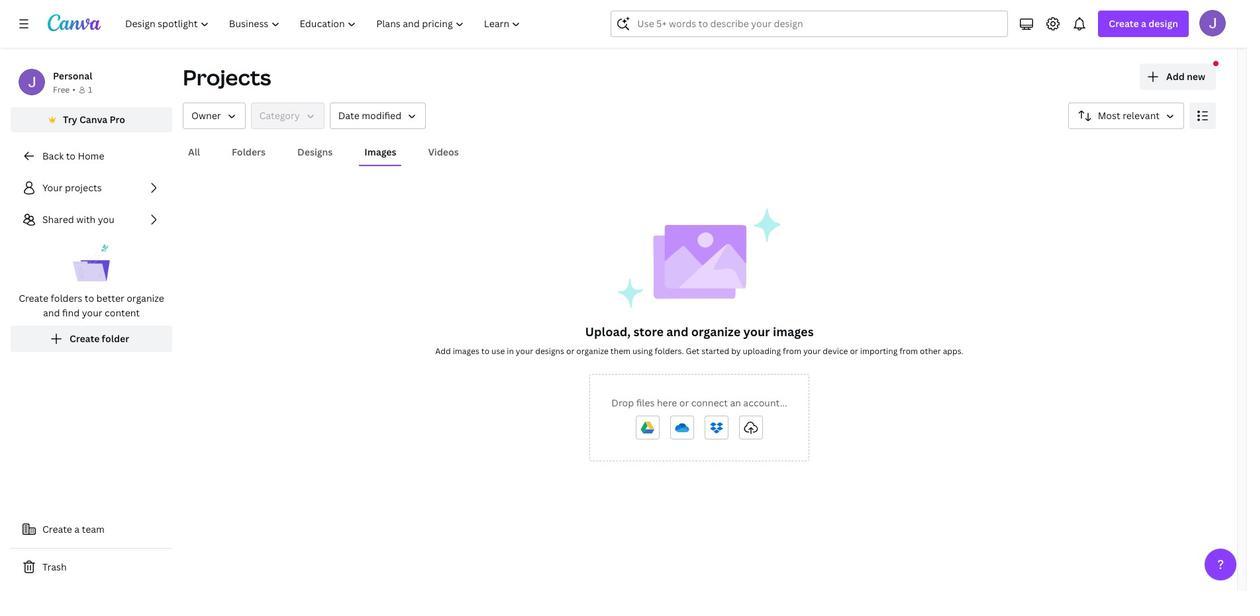 Task type: describe. For each thing, give the bounding box(es) containing it.
your projects
[[42, 182, 102, 194]]

add inside the upload, store and organize your images add images to use in your designs or organize them using folders. get started by uploading from your device or importing from other apps.
[[435, 346, 451, 357]]

find
[[62, 307, 80, 319]]

free
[[53, 84, 70, 95]]

uploading
[[743, 346, 781, 357]]

files
[[636, 397, 655, 409]]

2 from from the left
[[900, 346, 918, 357]]

Search search field
[[638, 11, 982, 36]]

videos button
[[423, 140, 464, 165]]

add inside dropdown button
[[1167, 70, 1185, 83]]

upload,
[[585, 324, 631, 340]]

date modified
[[338, 109, 402, 122]]

1 vertical spatial organize
[[691, 324, 741, 340]]

a for team
[[74, 523, 80, 536]]

projects
[[183, 63, 271, 91]]

personal
[[53, 70, 92, 82]]

and inside create folders to better organize and find your content
[[43, 307, 60, 319]]

designs button
[[292, 140, 338, 165]]

create folder button
[[11, 326, 172, 352]]

•
[[72, 84, 75, 95]]

date
[[338, 109, 360, 122]]

back to home
[[42, 150, 104, 162]]

0 horizontal spatial images
[[453, 346, 480, 357]]

connect
[[691, 397, 728, 409]]

create for create a design
[[1109, 17, 1139, 30]]

shared with you
[[42, 213, 114, 226]]

a for design
[[1142, 17, 1147, 30]]

team
[[82, 523, 105, 536]]

drop
[[612, 397, 634, 409]]

trash link
[[11, 555, 172, 581]]

your projects link
[[11, 175, 172, 201]]

and inside the upload, store and organize your images add images to use in your designs or organize them using folders. get started by uploading from your device or importing from other apps.
[[667, 324, 689, 340]]

1 from from the left
[[783, 346, 802, 357]]

try canva pro
[[63, 113, 125, 126]]

your right in
[[516, 346, 533, 357]]

upload, store and organize your images add images to use in your designs or organize them using folders. get started by uploading from your device or importing from other apps.
[[435, 324, 964, 357]]

category
[[259, 109, 300, 122]]

0 vertical spatial to
[[66, 150, 75, 162]]

jacob simon image
[[1200, 10, 1226, 36]]

create for create a team
[[42, 523, 72, 536]]

design
[[1149, 17, 1179, 30]]

create a design button
[[1099, 11, 1189, 37]]

try
[[63, 113, 77, 126]]

projects
[[65, 182, 102, 194]]

list containing your projects
[[11, 175, 172, 352]]

Date modified button
[[330, 103, 426, 129]]

pro
[[110, 113, 125, 126]]

them
[[611, 346, 631, 357]]

content
[[105, 307, 140, 319]]

try canva pro button
[[11, 107, 172, 133]]

better
[[96, 292, 124, 305]]

home
[[78, 150, 104, 162]]

designs
[[535, 346, 564, 357]]

here
[[657, 397, 677, 409]]

device
[[823, 346, 848, 357]]

account...
[[744, 397, 788, 409]]

to inside the upload, store and organize your images add images to use in your designs or organize them using folders. get started by uploading from your device or importing from other apps.
[[482, 346, 490, 357]]

using
[[633, 346, 653, 357]]

images
[[365, 146, 397, 158]]

create folder
[[70, 333, 129, 345]]

create for create folders to better organize and find your content
[[19, 292, 48, 305]]

create for create folder
[[70, 333, 100, 345]]

folders
[[232, 146, 266, 158]]

get
[[686, 346, 700, 357]]

1 horizontal spatial or
[[680, 397, 689, 409]]

folders
[[51, 292, 82, 305]]



Task type: locate. For each thing, give the bounding box(es) containing it.
add
[[1167, 70, 1185, 83], [435, 346, 451, 357]]

create left design
[[1109, 17, 1139, 30]]

1 horizontal spatial from
[[900, 346, 918, 357]]

create inside create folders to better organize and find your content
[[19, 292, 48, 305]]

images button
[[359, 140, 402, 165]]

1 horizontal spatial to
[[85, 292, 94, 305]]

add new button
[[1140, 64, 1216, 90]]

images up uploading
[[773, 324, 814, 340]]

1 vertical spatial to
[[85, 292, 94, 305]]

1 vertical spatial add
[[435, 346, 451, 357]]

folders button
[[227, 140, 271, 165]]

your
[[82, 307, 102, 319], [744, 324, 770, 340], [516, 346, 533, 357], [804, 346, 821, 357]]

2 vertical spatial to
[[482, 346, 490, 357]]

shared with you link
[[11, 207, 172, 233]]

apps.
[[943, 346, 964, 357]]

create a design
[[1109, 17, 1179, 30]]

create
[[1109, 17, 1139, 30], [19, 292, 48, 305], [70, 333, 100, 345], [42, 523, 72, 536]]

1 vertical spatial and
[[667, 324, 689, 340]]

0 vertical spatial a
[[1142, 17, 1147, 30]]

0 vertical spatial add
[[1167, 70, 1185, 83]]

by
[[732, 346, 741, 357]]

to
[[66, 150, 75, 162], [85, 292, 94, 305], [482, 346, 490, 357]]

an
[[730, 397, 741, 409]]

shared
[[42, 213, 74, 226]]

0 horizontal spatial and
[[43, 307, 60, 319]]

folder
[[102, 333, 129, 345]]

images left use
[[453, 346, 480, 357]]

store
[[634, 324, 664, 340]]

list
[[11, 175, 172, 352]]

0 vertical spatial images
[[773, 324, 814, 340]]

folders.
[[655, 346, 684, 357]]

add left use
[[435, 346, 451, 357]]

canva
[[79, 113, 107, 126]]

to left better
[[85, 292, 94, 305]]

0 horizontal spatial to
[[66, 150, 75, 162]]

Owner button
[[183, 103, 245, 129]]

1 horizontal spatial organize
[[577, 346, 609, 357]]

Sort by button
[[1068, 103, 1185, 129]]

create down the find
[[70, 333, 100, 345]]

None search field
[[611, 11, 1009, 37]]

1 horizontal spatial a
[[1142, 17, 1147, 30]]

other
[[920, 346, 941, 357]]

0 horizontal spatial organize
[[127, 292, 164, 305]]

organize down upload,
[[577, 346, 609, 357]]

create a team
[[42, 523, 105, 536]]

create left the team
[[42, 523, 72, 536]]

your left device in the right bottom of the page
[[804, 346, 821, 357]]

add new
[[1167, 70, 1206, 83]]

1 horizontal spatial and
[[667, 324, 689, 340]]

organize up the content
[[127, 292, 164, 305]]

from right uploading
[[783, 346, 802, 357]]

and
[[43, 307, 60, 319], [667, 324, 689, 340]]

a left the team
[[74, 523, 80, 536]]

most
[[1098, 109, 1121, 122]]

to left use
[[482, 346, 490, 357]]

0 vertical spatial and
[[43, 307, 60, 319]]

0 horizontal spatial a
[[74, 523, 80, 536]]

0 horizontal spatial add
[[435, 346, 451, 357]]

organize up "started"
[[691, 324, 741, 340]]

new
[[1187, 70, 1206, 83]]

a left design
[[1142, 17, 1147, 30]]

create left folders
[[19, 292, 48, 305]]

in
[[507, 346, 514, 357]]

videos
[[428, 146, 459, 158]]

back to home link
[[11, 143, 172, 170]]

you
[[98, 213, 114, 226]]

and left the find
[[43, 307, 60, 319]]

1 vertical spatial images
[[453, 346, 480, 357]]

1 horizontal spatial images
[[773, 324, 814, 340]]

most relevant
[[1098, 109, 1160, 122]]

2 vertical spatial organize
[[577, 346, 609, 357]]

or right "here" in the right of the page
[[680, 397, 689, 409]]

back
[[42, 150, 64, 162]]

to inside create folders to better organize and find your content
[[85, 292, 94, 305]]

designs
[[298, 146, 333, 158]]

use
[[492, 346, 505, 357]]

drop files here or connect an account...
[[612, 397, 788, 409]]

your right the find
[[82, 307, 102, 319]]

create folders to better organize and find your content
[[19, 292, 164, 319]]

your
[[42, 182, 63, 194]]

all
[[188, 146, 200, 158]]

1 vertical spatial a
[[74, 523, 80, 536]]

0 vertical spatial organize
[[127, 292, 164, 305]]

your up uploading
[[744, 324, 770, 340]]

top level navigation element
[[117, 11, 532, 37]]

from left other
[[900, 346, 918, 357]]

from
[[783, 346, 802, 357], [900, 346, 918, 357]]

2 horizontal spatial to
[[482, 346, 490, 357]]

your inside create folders to better organize and find your content
[[82, 307, 102, 319]]

free •
[[53, 84, 75, 95]]

or right device in the right bottom of the page
[[850, 346, 859, 357]]

0 horizontal spatial or
[[566, 346, 575, 357]]

create inside button
[[42, 523, 72, 536]]

owner
[[191, 109, 221, 122]]

Category button
[[251, 103, 324, 129]]

2 horizontal spatial organize
[[691, 324, 741, 340]]

0 horizontal spatial from
[[783, 346, 802, 357]]

organize
[[127, 292, 164, 305], [691, 324, 741, 340], [577, 346, 609, 357]]

all button
[[183, 140, 205, 165]]

create inside dropdown button
[[1109, 17, 1139, 30]]

or right the designs
[[566, 346, 575, 357]]

create a team button
[[11, 517, 172, 543]]

a
[[1142, 17, 1147, 30], [74, 523, 80, 536]]

create inside button
[[70, 333, 100, 345]]

add left new
[[1167, 70, 1185, 83]]

to right back at the left of page
[[66, 150, 75, 162]]

a inside create a design dropdown button
[[1142, 17, 1147, 30]]

images
[[773, 324, 814, 340], [453, 346, 480, 357]]

importing
[[860, 346, 898, 357]]

or
[[566, 346, 575, 357], [850, 346, 859, 357], [680, 397, 689, 409]]

started
[[702, 346, 730, 357]]

and up the folders.
[[667, 324, 689, 340]]

2 horizontal spatial or
[[850, 346, 859, 357]]

organize inside create folders to better organize and find your content
[[127, 292, 164, 305]]

modified
[[362, 109, 402, 122]]

1
[[88, 84, 92, 95]]

with
[[76, 213, 96, 226]]

a inside create a team button
[[74, 523, 80, 536]]

1 horizontal spatial add
[[1167, 70, 1185, 83]]

relevant
[[1123, 109, 1160, 122]]

trash
[[42, 561, 67, 574]]



Task type: vqa. For each thing, say whether or not it's contained in the screenshot.
Group Work (+2)'s work
no



